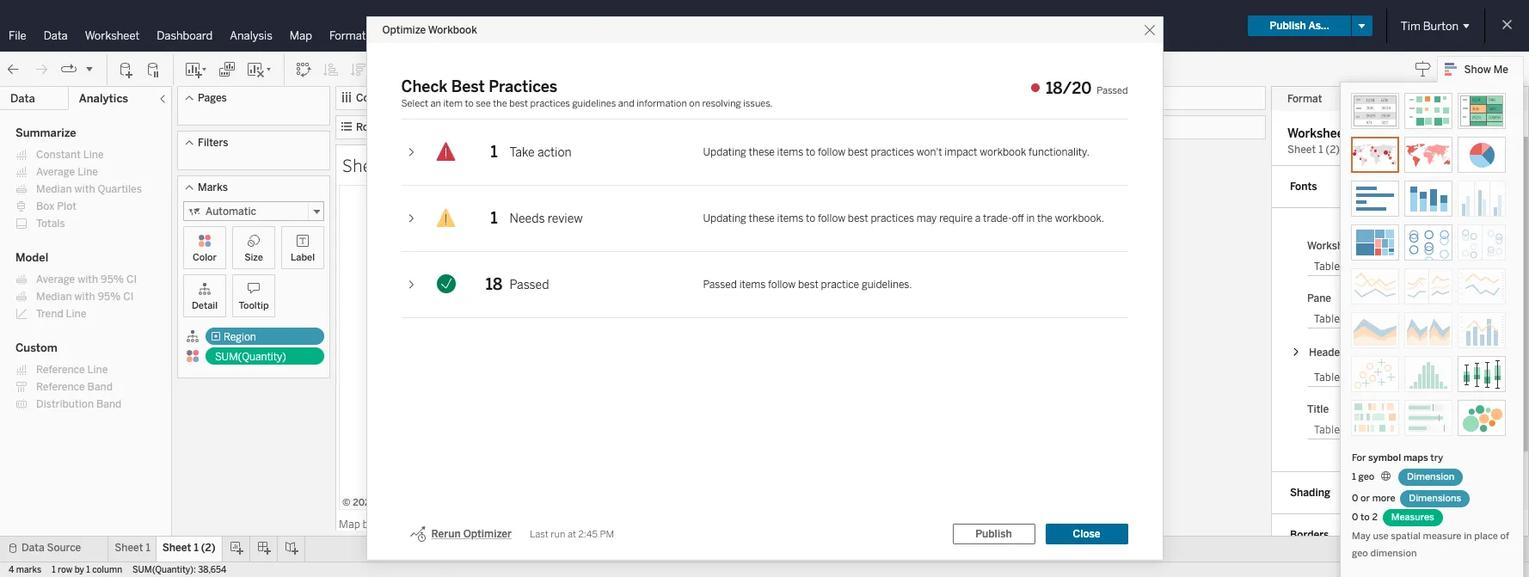 Task type: locate. For each thing, give the bounding box(es) containing it.
optimize workbook dialog
[[367, 17, 1163, 560]]

color up detail on the bottom left
[[193, 252, 217, 263]]

these for take action
[[749, 146, 775, 158]]

ci for average with 95% ci
[[126, 274, 137, 286]]

functionality.
[[1029, 146, 1090, 158]]

with for median with quartiles
[[74, 183, 95, 195]]

geo
[[1359, 472, 1375, 483], [1353, 548, 1369, 559]]

color
[[193, 252, 217, 263], [649, 517, 675, 531]]

2 these from the top
[[749, 213, 775, 225]]

1 horizontal spatial map
[[339, 517, 360, 531]]

1 vertical spatial and
[[520, 517, 538, 531]]

4
[[9, 565, 14, 576]]

best up practice
[[848, 213, 869, 225]]

with down 'average with 95% ci'
[[74, 291, 95, 303]]

1 vertical spatial ci
[[123, 291, 134, 303]]

dimension
[[1408, 472, 1455, 483]]

median for median with 95% ci
[[36, 291, 72, 303]]

format
[[329, 29, 366, 42], [1288, 93, 1323, 105]]

fonts button
[[1272, 166, 1520, 209]]

0 horizontal spatial in
[[1027, 213, 1035, 225]]

highlight image
[[420, 61, 440, 78]]

items for needs review
[[777, 213, 804, 225]]

place
[[1475, 531, 1499, 542]]

1 horizontal spatial sheet 1 (2)
[[342, 153, 431, 177]]

color left shows
[[649, 517, 675, 531]]

1 left recommended image
[[1319, 144, 1324, 156]]

replay animation image up analytics
[[84, 63, 95, 74]]

data up marks
[[22, 542, 44, 554]]

publish inside optimize workbook "dialog"
[[976, 528, 1012, 540]]

95%
[[101, 274, 124, 286], [98, 291, 121, 303]]

0 vertical spatial updating
[[703, 146, 747, 158]]

sum(quantity):
[[133, 565, 196, 576]]

1 vertical spatial 95%
[[98, 291, 121, 303]]

select an item to see the best practices guidelines and information on resolving issues.
[[401, 98, 773, 109]]

in
[[1027, 213, 1035, 225], [1465, 531, 1473, 542]]

1 vertical spatial practices
[[871, 146, 915, 158]]

on left resolving
[[689, 98, 700, 109]]

2 updating from the top
[[703, 213, 747, 225]]

these
[[749, 146, 775, 158], [749, 213, 775, 225]]

tooltip
[[239, 300, 269, 311]]

to for may
[[806, 213, 816, 225]]

1 vertical spatial format
[[1288, 93, 1323, 105]]

sort ascending image
[[323, 61, 340, 78]]

1 vertical spatial average
[[36, 274, 75, 286]]

column
[[92, 565, 122, 576]]

line up median with quartiles
[[78, 166, 98, 178]]

1 down for
[[1353, 472, 1357, 483]]

2 average from the top
[[36, 274, 75, 286]]

title
[[1308, 404, 1330, 416]]

for
[[885, 517, 899, 531]]

worksheet up new data source icon
[[85, 29, 140, 42]]

sheet
[[1288, 144, 1317, 156], [342, 153, 389, 177], [115, 542, 143, 554], [162, 542, 191, 554]]

on down mapbox
[[394, 517, 406, 531]]

1 vertical spatial color
[[649, 517, 675, 531]]

with down average line
[[74, 183, 95, 195]]

custom
[[15, 342, 57, 354]]

see
[[476, 98, 491, 109]]

the right "off"
[[1038, 213, 1053, 225]]

0 horizontal spatial passed
[[510, 277, 549, 292]]

undo image
[[5, 61, 22, 78]]

(generated) left last
[[459, 517, 518, 531]]

2 vertical spatial worksheet
[[1308, 240, 1360, 252]]

geo down for
[[1359, 472, 1375, 483]]

in left place
[[1465, 531, 1473, 542]]

2 0 from the top
[[1353, 512, 1359, 523]]

ci down 'average with 95% ci'
[[123, 291, 134, 303]]

check
[[401, 77, 448, 96]]

longitude
[[424, 93, 471, 105], [408, 517, 457, 531]]

0 vertical spatial follow
[[818, 146, 846, 158]]

0 vertical spatial average
[[36, 166, 75, 178]]

line for reference line
[[87, 364, 108, 376]]

1 vertical spatial band
[[96, 398, 122, 410]]

ci up "median with 95% ci" at the left bottom
[[126, 274, 137, 286]]

close
[[1073, 528, 1101, 540]]

average down model on the top left of the page
[[36, 274, 75, 286]]

sheet 1 (2)
[[342, 153, 431, 177], [162, 542, 216, 554]]

0 vertical spatial with
[[74, 183, 95, 195]]

1 horizontal spatial on
[[689, 98, 700, 109]]

1 right by
[[86, 565, 90, 576]]

practices down practices
[[530, 98, 570, 109]]

0 vertical spatial color
[[193, 252, 217, 263]]

0 left 2
[[1353, 512, 1359, 523]]

workbook
[[754, 18, 820, 34], [428, 24, 477, 36]]

1 vertical spatial these
[[749, 213, 775, 225]]

0 vertical spatial and
[[618, 98, 635, 109]]

band
[[87, 381, 113, 393], [96, 398, 122, 410]]

ci
[[126, 274, 137, 286], [123, 291, 134, 303]]

2 horizontal spatial passed
[[1097, 85, 1128, 96]]

publish right region.
[[976, 528, 1012, 540]]

publish left as...
[[1270, 20, 1307, 32]]

reference for reference line
[[36, 364, 85, 376]]

sheet up fonts
[[1288, 144, 1317, 156]]

geo down may
[[1353, 548, 1369, 559]]

band for distribution band
[[96, 398, 122, 410]]

median up trend
[[36, 291, 72, 303]]

0 horizontal spatial workbook
[[428, 24, 477, 36]]

1 vertical spatial updating
[[703, 213, 747, 225]]

line up reference band
[[87, 364, 108, 376]]

0 horizontal spatial publish
[[976, 528, 1012, 540]]

updating these items to follow best practices may require a trade-off in the workbook.
[[703, 213, 1105, 225]]

item
[[443, 98, 463, 109]]

1 up "38,654"
[[194, 542, 199, 554]]

(2) left recommended image
[[1326, 144, 1341, 156]]

columns
[[356, 92, 399, 104]]

1 vertical spatial in
[[1465, 531, 1473, 542]]

0 horizontal spatial format
[[329, 29, 366, 42]]

1 horizontal spatial the
[[1038, 213, 1053, 225]]

1 vertical spatial (generated)
[[459, 517, 518, 531]]

median for median with quartiles
[[36, 183, 72, 195]]

6,209
[[1017, 183, 1045, 197]]

size
[[244, 252, 263, 263]]

of right sum
[[733, 517, 743, 531]]

1 vertical spatial geo
[[1353, 548, 1369, 559]]

1 vertical spatial 0
[[1353, 512, 1359, 523]]

practices left may
[[871, 213, 915, 225]]

2 vertical spatial with
[[74, 291, 95, 303]]

0 vertical spatial (generated)
[[474, 93, 530, 105]]

sort descending image
[[350, 61, 367, 78]]

format up worksheet sheet 1 (2) at right
[[1288, 93, 1323, 105]]

trend line
[[36, 308, 86, 320]]

try
[[1431, 453, 1444, 464]]

0 vertical spatial 95%
[[101, 274, 124, 286]]

1 horizontal spatial workbook
[[754, 18, 820, 34]]

18 passed
[[486, 275, 549, 294]]

0 horizontal spatial of
[[733, 517, 743, 531]]

worksheet
[[85, 29, 140, 42], [1288, 127, 1349, 141], [1308, 240, 1360, 252]]

constant line
[[36, 149, 104, 161]]

replay animation image
[[60, 61, 77, 78], [84, 63, 95, 74]]

worksheet up fonts
[[1288, 127, 1349, 141]]

reference up distribution
[[36, 381, 85, 393]]

1 these from the top
[[749, 146, 775, 158]]

0 vertical spatial these
[[749, 146, 775, 158]]

0 vertical spatial map
[[290, 29, 312, 42]]

pm
[[600, 529, 614, 540]]

practices for review
[[871, 213, 915, 225]]

1 row by 1 column
[[52, 565, 122, 576]]

maps
[[1404, 453, 1429, 464]]

issues.
[[744, 98, 773, 109]]

passed inside 18 passed
[[510, 277, 549, 292]]

or
[[1361, 493, 1371, 504]]

2 reference from the top
[[36, 381, 85, 393]]

follow for action
[[818, 146, 846, 158]]

1 horizontal spatial (2)
[[407, 153, 431, 177]]

2
[[1373, 512, 1378, 523]]

0
[[1353, 493, 1359, 504], [1353, 512, 1359, 523]]

distribution band
[[36, 398, 122, 410]]

1 vertical spatial items
[[777, 213, 804, 225]]

best
[[509, 98, 528, 109], [848, 146, 869, 158], [848, 213, 869, 225], [798, 279, 819, 291]]

new data source image
[[118, 61, 135, 78]]

worksheet up pane
[[1308, 240, 1360, 252]]

in right "off"
[[1027, 213, 1035, 225]]

0 horizontal spatial (2)
[[201, 542, 216, 554]]

sheet 1 (2) down the rows
[[342, 153, 431, 177]]

band up distribution band
[[87, 381, 113, 393]]

95% up "median with 95% ci" at the left bottom
[[101, 274, 124, 286]]

0 left the or
[[1353, 493, 1359, 504]]

workbook up show mark labels 'image'
[[428, 24, 477, 36]]

new
[[722, 18, 751, 34]]

require
[[940, 213, 973, 225]]

18/20 passed
[[1047, 79, 1128, 98]]

totals
[[36, 218, 65, 230]]

1 reference from the top
[[36, 364, 85, 376]]

pane
[[1308, 293, 1332, 305]]

1 vertical spatial with
[[78, 274, 98, 286]]

workbook inside "dialog"
[[428, 24, 477, 36]]

1 median from the top
[[36, 183, 72, 195]]

(2) up "38,654"
[[201, 542, 216, 554]]

0 vertical spatial ci
[[126, 274, 137, 286]]

1 horizontal spatial format
[[1288, 93, 1323, 105]]

0 to 2
[[1353, 512, 1381, 523]]

these down issues.
[[749, 146, 775, 158]]

guidelines.
[[862, 279, 912, 291]]

workbook for new workbook
[[754, 18, 820, 34]]

marks
[[16, 565, 41, 576]]

quantity
[[1014, 148, 1057, 162]]

a
[[975, 213, 981, 225]]

1 horizontal spatial replay animation image
[[84, 63, 95, 74]]

1 vertical spatial median
[[36, 291, 72, 303]]

in inside check best practices tab list
[[1027, 213, 1035, 225]]

0 vertical spatial band
[[87, 381, 113, 393]]

select
[[401, 98, 429, 109]]

0 vertical spatial on
[[689, 98, 700, 109]]

to
[[465, 98, 474, 109], [806, 146, 816, 158], [806, 213, 816, 225], [1361, 512, 1370, 523]]

quartiles
[[98, 183, 142, 195]]

1 average from the top
[[36, 166, 75, 178]]

0 vertical spatial 0
[[1353, 493, 1359, 504]]

duplicate image
[[219, 61, 236, 78]]

0 horizontal spatial color
[[193, 252, 217, 263]]

the right see
[[493, 98, 507, 109]]

line down "median with 95% ci" at the left bottom
[[66, 308, 86, 320]]

(generated) down format workbook image
[[474, 93, 530, 105]]

median up box plot
[[36, 183, 72, 195]]

ci for median with 95% ci
[[123, 291, 134, 303]]

1 vertical spatial sheet 1 (2)
[[162, 542, 216, 554]]

1 up the sum(quantity):
[[146, 542, 150, 554]]

take
[[510, 145, 535, 160]]

1 geo
[[1353, 472, 1378, 483]]

line up average line
[[83, 149, 104, 161]]

reference up reference band
[[36, 364, 85, 376]]

0 vertical spatial in
[[1027, 213, 1035, 225]]

95% for average with 95% ci
[[101, 274, 124, 286]]

(2) inside worksheet sheet 1 (2)
[[1326, 144, 1341, 156]]

totals image
[[378, 61, 398, 78]]

these up passed items follow best practice guidelines.
[[749, 213, 775, 225]]

0 vertical spatial publish
[[1270, 20, 1307, 32]]

of inside may use spatial measure in place of geo dimension
[[1501, 531, 1510, 542]]

to for practices
[[465, 98, 474, 109]]

1 vertical spatial the
[[1038, 213, 1053, 225]]

2 horizontal spatial (2)
[[1326, 144, 1341, 156]]

2 median from the top
[[36, 291, 72, 303]]

1 updating from the top
[[703, 146, 747, 158]]

replay animation image right the redo icon
[[60, 61, 77, 78]]

(2) down select
[[407, 153, 431, 177]]

best down practices
[[509, 98, 528, 109]]

map down the ©
[[339, 517, 360, 531]]

sheet 1 (2) up the "sum(quantity): 38,654"
[[162, 542, 216, 554]]

0 vertical spatial median
[[36, 183, 72, 195]]

1 horizontal spatial in
[[1465, 531, 1473, 542]]

information
[[637, 98, 687, 109]]

items for take action
[[777, 146, 804, 158]]

to for won't
[[806, 146, 816, 158]]

1 down select
[[393, 153, 403, 177]]

1 horizontal spatial publish
[[1270, 20, 1307, 32]]

in inside may use spatial measure in place of geo dimension
[[1465, 531, 1473, 542]]

with up "median with 95% ci" at the left bottom
[[78, 274, 98, 286]]

1 horizontal spatial of
[[1501, 531, 1510, 542]]

1 vertical spatial publish
[[976, 528, 1012, 540]]

workbook right the new
[[754, 18, 820, 34]]

0 vertical spatial items
[[777, 146, 804, 158]]

on inside optimize workbook "dialog"
[[689, 98, 700, 109]]

2 vertical spatial practices
[[871, 213, 915, 225]]

model
[[15, 251, 48, 264]]

median with quartiles
[[36, 183, 142, 195]]

0 vertical spatial the
[[493, 98, 507, 109]]

1 vertical spatial map
[[339, 517, 360, 531]]

file
[[9, 29, 26, 42]]

and right guidelines
[[618, 98, 635, 109]]

0 horizontal spatial map
[[290, 29, 312, 42]]

line for trend line
[[66, 308, 86, 320]]

1 0 from the top
[[1353, 493, 1359, 504]]

burton
[[1424, 19, 1459, 32]]

of right place
[[1501, 531, 1510, 542]]

marks. press enter to open the view data window.. use arrow keys to navigate data visualization elements. image
[[339, 185, 1002, 510]]

1 left needs
[[491, 209, 498, 228]]

band for reference band
[[87, 381, 113, 393]]

median
[[36, 183, 72, 195], [36, 291, 72, 303]]

1 vertical spatial on
[[394, 517, 406, 531]]

line
[[83, 149, 104, 161], [78, 166, 98, 178], [66, 308, 86, 320], [87, 364, 108, 376]]

1 inside worksheet sheet 1 (2)
[[1319, 144, 1324, 156]]

clear sheet image
[[246, 61, 274, 78]]

practices
[[489, 77, 558, 96]]

shown
[[851, 517, 883, 531]]

show me button
[[1437, 56, 1525, 83]]

and left run
[[520, 517, 538, 531]]

1 horizontal spatial and
[[618, 98, 635, 109]]

©
[[342, 497, 351, 509]]

data down undo icon
[[10, 92, 35, 105]]

map up swap rows and columns icon
[[290, 29, 312, 42]]

1 vertical spatial reference
[[36, 381, 85, 393]]

0 vertical spatial reference
[[36, 364, 85, 376]]

average down "constant"
[[36, 166, 75, 178]]

1 vertical spatial follow
[[818, 213, 846, 225]]

format up sort descending icon
[[329, 29, 366, 42]]

band down reference band
[[96, 398, 122, 410]]

passed inside 18/20 passed
[[1097, 85, 1128, 96]]

0 vertical spatial practices
[[530, 98, 570, 109]]

pause auto updates image
[[145, 61, 163, 78]]

workbook
[[980, 146, 1027, 158]]

map for map
[[290, 29, 312, 42]]

95% down 'average with 95% ci'
[[98, 291, 121, 303]]

practices left won't
[[871, 146, 915, 158]]

close formatting pane button
[[1503, 86, 1529, 112]]

1 left take
[[491, 143, 498, 162]]

data up the redo icon
[[44, 29, 68, 42]]

on
[[689, 98, 700, 109], [394, 517, 406, 531]]

4 marks
[[9, 565, 41, 576]]



Task type: describe. For each thing, give the bounding box(es) containing it.
passed for 18
[[510, 277, 549, 292]]

summarize
[[15, 126, 76, 139]]

passed for 18/20
[[1097, 85, 1128, 96]]

these for needs review
[[749, 213, 775, 225]]

swap rows and columns image
[[295, 61, 312, 78]]

new workbook
[[722, 18, 820, 34]]

0 vertical spatial data
[[44, 29, 68, 42]]

0 horizontal spatial replay animation image
[[60, 61, 77, 78]]

analytics
[[79, 92, 128, 105]]

95% for median with 95% ci
[[98, 291, 121, 303]]

2:45
[[579, 529, 598, 540]]

0 vertical spatial format
[[329, 29, 366, 42]]

publish button
[[953, 524, 1036, 545]]

me
[[1494, 64, 1509, 76]]

resolving
[[703, 98, 741, 109]]

0 vertical spatial worksheet
[[85, 29, 140, 42]]

distribution
[[36, 398, 94, 410]]

pages
[[198, 92, 227, 104]]

map for map based on longitude (generated) and latitude (generated).  color shows sum of quantity.  details are shown for region.
[[339, 517, 360, 531]]

box
[[36, 200, 54, 213]]

0 horizontal spatial the
[[493, 98, 507, 109]]

practices for action
[[871, 146, 915, 158]]

are
[[832, 517, 848, 531]]

data guide image
[[1415, 60, 1432, 77]]

data source
[[22, 542, 81, 554]]

publish for publish as...
[[1270, 20, 1307, 32]]

1 vertical spatial longitude
[[408, 517, 457, 531]]

may use spatial measure in place of geo dimension
[[1353, 531, 1510, 559]]

0 for 0 or more
[[1353, 493, 1359, 504]]

0 horizontal spatial and
[[520, 517, 538, 531]]

new worksheet image
[[184, 61, 208, 78]]

best
[[452, 77, 485, 96]]

© 2023 mapbox
[[342, 497, 414, 509]]

sum
[[711, 517, 731, 531]]

0 vertical spatial longitude
[[424, 93, 471, 105]]

1 vertical spatial worksheet
[[1288, 127, 1349, 141]]

sum(quantity)
[[215, 351, 286, 363]]

average for average with 95% ci
[[36, 274, 75, 286]]

take action
[[510, 145, 572, 160]]

practice
[[821, 279, 860, 291]]

workbook for optimize workbook
[[428, 24, 477, 36]]

check best practices tab list
[[401, 120, 1128, 503]]

sheet inside worksheet sheet 1 (2)
[[1288, 144, 1317, 156]]

use
[[1374, 531, 1389, 542]]

reference band
[[36, 381, 113, 393]]

row
[[58, 565, 72, 576]]

optimize
[[382, 24, 426, 36]]

1 horizontal spatial color
[[649, 517, 675, 531]]

follow for review
[[818, 213, 846, 225]]

may
[[917, 213, 937, 225]]

1 vertical spatial data
[[10, 92, 35, 105]]

sheet down the rows
[[342, 153, 389, 177]]

sheet up column
[[115, 542, 143, 554]]

region
[[224, 331, 256, 343]]

38,654
[[198, 565, 226, 576]]

optimize workbook
[[382, 24, 477, 36]]

map based on longitude (generated) and latitude (generated).  color shows sum of quantity.  details are shown for region.
[[339, 517, 938, 531]]

fit image
[[505, 61, 533, 78]]

with for median with 95% ci
[[74, 291, 95, 303]]

as...
[[1309, 20, 1330, 32]]

source
[[47, 542, 81, 554]]

publish for publish
[[976, 528, 1012, 540]]

line for constant line
[[83, 149, 104, 161]]

© 2023 mapbox link
[[342, 497, 414, 509]]

collapse image
[[157, 94, 168, 104]]

0 horizontal spatial sheet 1 (2)
[[162, 542, 216, 554]]

box plot
[[36, 200, 77, 213]]

constant
[[36, 149, 81, 161]]

detail
[[192, 300, 218, 311]]

geo inside may use spatial measure in place of geo dimension
[[1353, 548, 1369, 559]]

longitude (generated)
[[424, 93, 530, 105]]

label
[[291, 252, 315, 263]]

mapbox
[[378, 497, 414, 509]]

by
[[75, 565, 84, 576]]

2 vertical spatial items
[[740, 279, 766, 291]]

help
[[383, 29, 407, 42]]

an
[[431, 98, 441, 109]]

off
[[1012, 213, 1025, 225]]

tim burton
[[1401, 19, 1459, 32]]

region.
[[902, 517, 938, 531]]

measures
[[1392, 512, 1435, 523]]

rows
[[356, 121, 382, 133]]

best left won't
[[848, 146, 869, 158]]

worksheet sheet 1 (2)
[[1288, 127, 1349, 156]]

1 left 'row'
[[52, 565, 56, 576]]

redo image
[[33, 61, 50, 78]]

with for average with 95% ci
[[78, 274, 98, 286]]

format workbook image
[[478, 61, 495, 78]]

tim
[[1401, 19, 1421, 32]]

needs review
[[510, 211, 583, 226]]

2 vertical spatial follow
[[768, 279, 796, 291]]

reference for reference band
[[36, 381, 85, 393]]

0 vertical spatial sheet 1 (2)
[[342, 153, 431, 177]]

recommended image
[[1352, 137, 1400, 173]]

formattingpane close image
[[1510, 93, 1522, 105]]

2023
[[353, 497, 376, 509]]

updating for needs review
[[703, 213, 747, 225]]

guidelines
[[573, 98, 616, 109]]

18
[[486, 275, 503, 294]]

based
[[363, 517, 392, 531]]

more
[[1373, 493, 1396, 504]]

dimension
[[1371, 548, 1418, 559]]

reference line
[[36, 364, 108, 376]]

updating for take action
[[703, 146, 747, 158]]

average for average line
[[36, 166, 75, 178]]

0 for 0 to 2
[[1353, 512, 1359, 523]]

run
[[551, 529, 566, 540]]

1 horizontal spatial passed
[[703, 279, 737, 291]]

spatial
[[1392, 531, 1421, 542]]

close button
[[1046, 524, 1128, 545]]

updating these items to follow best practices won't impact workbook functionality.
[[703, 146, 1090, 158]]

(generated).
[[584, 517, 645, 531]]

fonts
[[1291, 181, 1318, 193]]

2 vertical spatial data
[[22, 542, 44, 554]]

show me
[[1465, 64, 1509, 76]]

best left practice
[[798, 279, 819, 291]]

0 vertical spatial geo
[[1359, 472, 1375, 483]]

line for average line
[[78, 166, 98, 178]]

review
[[548, 211, 583, 226]]

show mark labels image
[[450, 61, 467, 78]]

the inside check best practices tab list
[[1038, 213, 1053, 225]]

trend
[[36, 308, 63, 320]]

impact
[[945, 146, 978, 158]]

quantity.
[[746, 517, 791, 531]]

sum(quantity): 38,654
[[133, 565, 226, 576]]

symbol
[[1369, 453, 1402, 464]]

0 horizontal spatial on
[[394, 517, 406, 531]]

latitude
[[540, 517, 581, 531]]

last run at 2:45 pm
[[530, 529, 614, 540]]

18/20
[[1047, 79, 1092, 98]]

sheet up the "sum(quantity): 38,654"
[[162, 542, 191, 554]]

measure
[[1424, 531, 1462, 542]]

and inside optimize workbook "dialog"
[[618, 98, 635, 109]]

at
[[568, 529, 576, 540]]



Task type: vqa. For each thing, say whether or not it's contained in the screenshot.
in inside the May use spatial measure in place of geo dimension
yes



